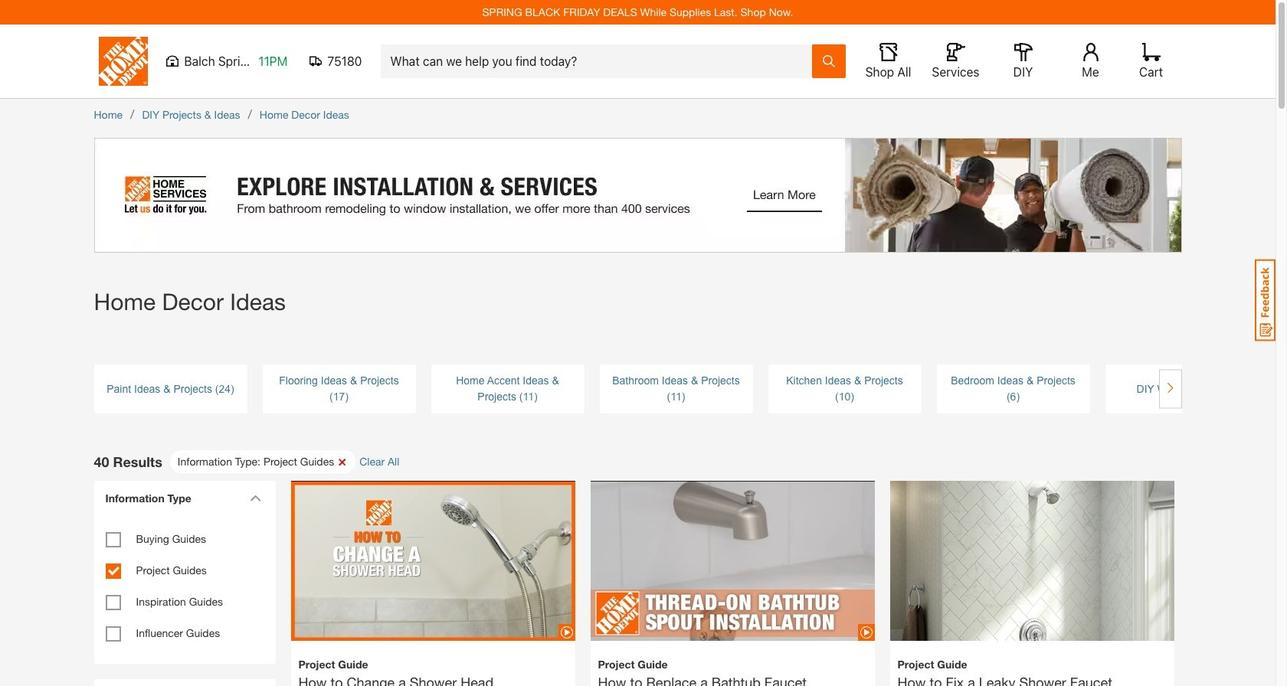 Task type: locate. For each thing, give the bounding box(es) containing it.
caret icon image
[[249, 495, 261, 502]]

how to change a shower head image
[[291, 455, 575, 668]]

how to fix a leaky shower faucet image
[[890, 455, 1174, 686]]



Task type: vqa. For each thing, say whether or not it's contained in the screenshot.
What Can We Help You Find Today? search field
yes



Task type: describe. For each thing, give the bounding box(es) containing it.
What can we help you find today? search field
[[390, 45, 811, 77]]

how to replace a bathtub faucet image
[[590, 455, 875, 668]]

the home depot logo image
[[98, 37, 147, 86]]

feedback link image
[[1255, 259, 1276, 342]]



